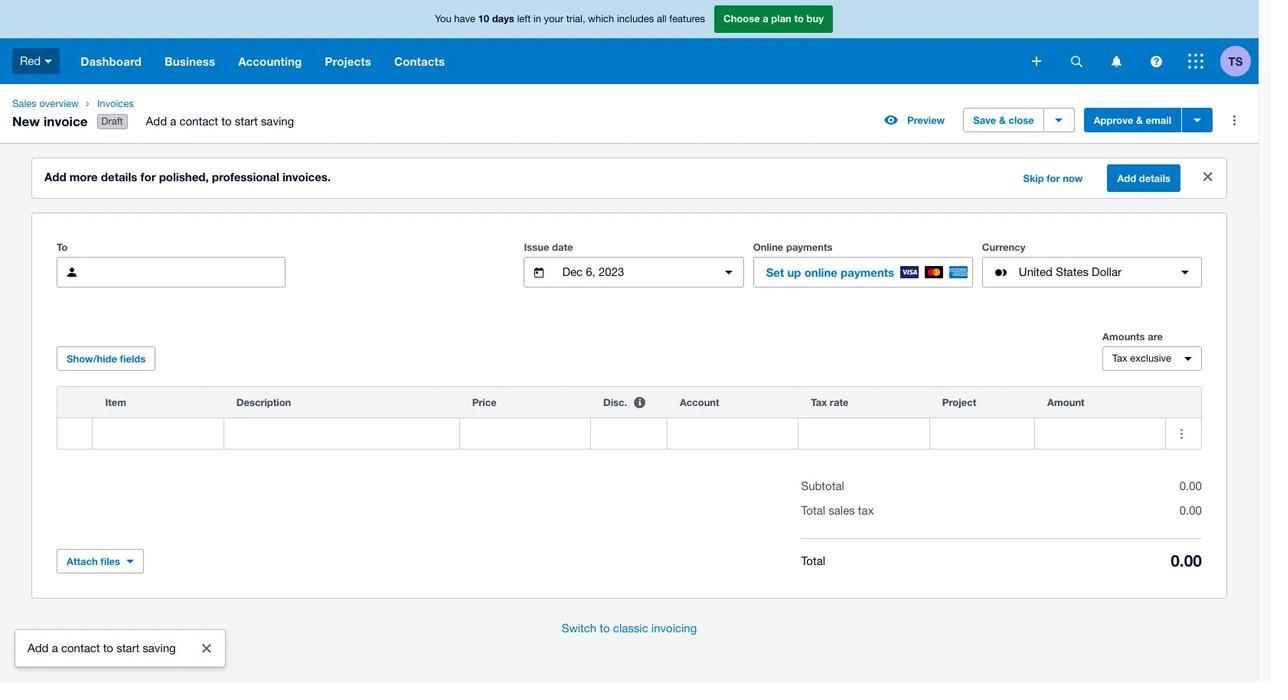 Task type: describe. For each thing, give the bounding box(es) containing it.
save
[[973, 114, 996, 126]]

saving inside add a contact to start saving status
[[143, 642, 176, 655]]

more line item options image
[[1166, 419, 1197, 449]]

2 vertical spatial 0.00
[[1171, 552, 1202, 571]]

payments inside set up online payments popup button
[[841, 266, 894, 280]]

show/hide fields
[[67, 353, 146, 365]]

your
[[544, 13, 564, 25]]

To text field
[[93, 258, 285, 287]]

subtotal
[[801, 480, 844, 493]]

tax rate
[[811, 397, 849, 409]]

svg image inside the red popup button
[[45, 60, 52, 63]]

currency
[[982, 241, 1025, 253]]

ts
[[1228, 54, 1243, 68]]

buy
[[807, 12, 824, 25]]

more
[[69, 170, 98, 184]]

tax for tax rate
[[811, 397, 827, 409]]

all
[[657, 13, 667, 25]]

accounting
[[238, 54, 302, 68]]

choose a plan to buy
[[723, 12, 824, 25]]

in
[[533, 13, 541, 25]]

0 vertical spatial saving
[[261, 115, 294, 128]]

Issue date text field
[[561, 258, 707, 287]]

add more details for polished, professional invoices.
[[44, 170, 331, 184]]

details inside add details button
[[1139, 172, 1170, 185]]

polished,
[[159, 170, 209, 184]]

contact element
[[57, 257, 286, 288]]

dollar
[[1092, 266, 1121, 279]]

includes
[[617, 13, 654, 25]]

disc.
[[603, 397, 627, 409]]

for inside button
[[1047, 172, 1060, 185]]

invoices link
[[91, 96, 306, 112]]

amounts are
[[1102, 331, 1163, 343]]

switch to classic invoicing
[[562, 622, 697, 635]]

add inside button
[[1117, 172, 1136, 185]]

dashboard link
[[69, 38, 153, 84]]

invoices.
[[282, 170, 331, 184]]

to inside button
[[600, 622, 610, 635]]

more invoice options image
[[1219, 105, 1249, 136]]

0.00 for total sales tax
[[1179, 505, 1202, 518]]

tax for tax exclusive
[[1112, 353, 1127, 364]]

issue
[[524, 241, 549, 253]]

accounting button
[[227, 38, 313, 84]]

Description text field
[[224, 420, 459, 449]]

left
[[517, 13, 531, 25]]

set up online payments
[[766, 266, 894, 280]]

add a contact to start saving inside status
[[28, 642, 176, 655]]

add inside status
[[28, 642, 49, 655]]

contacts
[[394, 54, 445, 68]]

set
[[766, 266, 784, 280]]

account
[[680, 397, 719, 409]]

online
[[753, 241, 783, 253]]

approve & email
[[1094, 114, 1171, 126]]

date
[[552, 241, 573, 253]]

invoices
[[97, 98, 134, 109]]

& for close
[[999, 114, 1006, 126]]

invoice
[[44, 113, 88, 129]]

more information on discount image
[[624, 387, 655, 418]]

tax exclusive
[[1112, 353, 1171, 364]]

which
[[588, 13, 614, 25]]

rate
[[830, 397, 849, 409]]

0 horizontal spatial details
[[101, 170, 137, 184]]

show/hide fields button
[[57, 347, 156, 371]]

united states dollar
[[1019, 266, 1121, 279]]

Inventory item text field
[[93, 420, 223, 449]]

0 vertical spatial add a contact to start saving
[[146, 115, 294, 128]]

more date options image
[[713, 257, 744, 288]]

you have 10 days left in your trial, which includes all features
[[435, 12, 705, 25]]

new invoice
[[12, 113, 88, 129]]

classic
[[613, 622, 648, 635]]

projects
[[325, 54, 371, 68]]

close image
[[1193, 162, 1223, 192]]

plan
[[771, 12, 791, 25]]

up
[[787, 266, 801, 280]]

0 vertical spatial payments
[[786, 241, 833, 253]]

amount
[[1047, 397, 1085, 409]]

total for total sales tax
[[801, 505, 825, 518]]

save & close
[[973, 114, 1034, 126]]

approve & email button
[[1084, 108, 1181, 133]]

days
[[492, 12, 514, 25]]

0.00 for subtotal
[[1179, 480, 1202, 493]]

trial,
[[566, 13, 585, 25]]

draft
[[101, 116, 123, 127]]

Amount field
[[1035, 420, 1165, 449]]

add details button
[[1107, 165, 1180, 192]]

overview
[[39, 98, 79, 109]]

0 vertical spatial start
[[235, 115, 258, 128]]

& for email
[[1136, 114, 1143, 126]]

description
[[236, 397, 291, 409]]

total for total
[[801, 555, 825, 568]]

amounts
[[1102, 331, 1145, 343]]



Task type: vqa. For each thing, say whether or not it's contained in the screenshot.
accounting
yes



Task type: locate. For each thing, give the bounding box(es) containing it.
close image
[[191, 634, 222, 664]]

&
[[999, 114, 1006, 126], [1136, 114, 1143, 126]]

banner
[[0, 0, 1259, 84]]

are
[[1148, 331, 1163, 343]]

saving left close icon
[[143, 642, 176, 655]]

tax inside popup button
[[1112, 353, 1127, 364]]

business button
[[153, 38, 227, 84]]

skip for now button
[[1014, 166, 1092, 191]]

& left the 'email'
[[1136, 114, 1143, 126]]

total down total sales tax
[[801, 555, 825, 568]]

1 vertical spatial contact
[[61, 642, 100, 655]]

invoicing
[[651, 622, 697, 635]]

0 horizontal spatial svg image
[[1071, 56, 1082, 67]]

1 vertical spatial a
[[170, 115, 176, 128]]

save & close button
[[963, 108, 1044, 133]]

attach files button
[[57, 550, 144, 574]]

1 horizontal spatial svg image
[[1150, 56, 1162, 67]]

0 vertical spatial a
[[763, 12, 768, 25]]

invoice line item list element
[[57, 387, 1202, 450]]

saving down accounting
[[261, 115, 294, 128]]

attach
[[67, 556, 98, 568]]

0.00
[[1179, 480, 1202, 493], [1179, 505, 1202, 518], [1171, 552, 1202, 571]]

skip
[[1023, 172, 1044, 185]]

skip for now
[[1023, 172, 1083, 185]]

add more details for polished, professional invoices. status
[[32, 159, 1226, 198]]

1 total from the top
[[801, 505, 825, 518]]

contacts button
[[383, 38, 456, 84]]

start inside status
[[116, 642, 139, 655]]

details
[[101, 170, 137, 184], [1139, 172, 1170, 185]]

add details
[[1117, 172, 1170, 185]]

2 horizontal spatial svg image
[[1111, 56, 1121, 67]]

2 horizontal spatial svg image
[[1188, 54, 1203, 69]]

svg image up close
[[1032, 57, 1041, 66]]

sales
[[12, 98, 37, 109]]

total sales tax
[[801, 505, 874, 518]]

0 horizontal spatial payments
[[786, 241, 833, 253]]

1 horizontal spatial details
[[1139, 172, 1170, 185]]

1 vertical spatial add a contact to start saving
[[28, 642, 176, 655]]

red button
[[0, 38, 69, 84]]

preview button
[[875, 108, 954, 133]]

1 vertical spatial total
[[801, 555, 825, 568]]

business
[[165, 54, 215, 68]]

1 horizontal spatial payments
[[841, 266, 894, 280]]

issue date
[[524, 241, 573, 253]]

for left polished,
[[140, 170, 156, 184]]

project
[[942, 397, 976, 409]]

0 vertical spatial tax
[[1112, 353, 1127, 364]]

1 & from the left
[[999, 114, 1006, 126]]

approve
[[1094, 114, 1133, 126]]

price
[[472, 397, 497, 409]]

0 horizontal spatial svg image
[[45, 60, 52, 63]]

new
[[12, 113, 40, 129]]

a
[[763, 12, 768, 25], [170, 115, 176, 128], [52, 642, 58, 655]]

set up online payments button
[[753, 257, 973, 288]]

svg image
[[1188, 54, 1203, 69], [1071, 56, 1082, 67], [1150, 56, 1162, 67]]

None field
[[93, 419, 223, 449]]

1 vertical spatial start
[[116, 642, 139, 655]]

Price field
[[460, 420, 590, 449]]

show/hide
[[67, 353, 117, 365]]

a inside banner
[[763, 12, 768, 25]]

10
[[478, 12, 489, 25]]

1 horizontal spatial &
[[1136, 114, 1143, 126]]

payments up online
[[786, 241, 833, 253]]

0 horizontal spatial saving
[[143, 642, 176, 655]]

& inside the save & close button
[[999, 114, 1006, 126]]

svg image
[[1111, 56, 1121, 67], [1032, 57, 1041, 66], [45, 60, 52, 63]]

0 horizontal spatial tax
[[811, 397, 827, 409]]

1 vertical spatial payments
[[841, 266, 894, 280]]

add
[[146, 115, 167, 128], [44, 170, 66, 184], [1117, 172, 1136, 185], [28, 642, 49, 655]]

add a contact to start saving status
[[15, 631, 225, 668]]

start
[[235, 115, 258, 128], [116, 642, 139, 655]]

tax
[[1112, 353, 1127, 364], [811, 397, 827, 409]]

0 horizontal spatial contact
[[61, 642, 100, 655]]

0 horizontal spatial a
[[52, 642, 58, 655]]

attach files
[[67, 556, 120, 568]]

1 horizontal spatial svg image
[[1032, 57, 1041, 66]]

0 horizontal spatial for
[[140, 170, 156, 184]]

choose
[[723, 12, 760, 25]]

1 vertical spatial 0.00
[[1179, 505, 1202, 518]]

contact inside status
[[61, 642, 100, 655]]

switch
[[562, 622, 596, 635]]

1 horizontal spatial saving
[[261, 115, 294, 128]]

email
[[1146, 114, 1171, 126]]

contact
[[179, 115, 218, 128], [61, 642, 100, 655]]

banner containing ts
[[0, 0, 1259, 84]]

total down subtotal
[[801, 505, 825, 518]]

1 horizontal spatial tax
[[1112, 353, 1127, 364]]

0 vertical spatial total
[[801, 505, 825, 518]]

tax down the 'amounts'
[[1112, 353, 1127, 364]]

sales overview
[[12, 98, 79, 109]]

united
[[1019, 266, 1053, 279]]

switch to classic invoicing button
[[549, 614, 709, 645]]

fields
[[120, 353, 146, 365]]

online
[[804, 266, 837, 280]]

to inside status
[[103, 642, 113, 655]]

2 horizontal spatial a
[[763, 12, 768, 25]]

for
[[140, 170, 156, 184], [1047, 172, 1060, 185]]

add a contact to start saving
[[146, 115, 294, 128], [28, 642, 176, 655]]

2 & from the left
[[1136, 114, 1143, 126]]

1 vertical spatial saving
[[143, 642, 176, 655]]

1 horizontal spatial contact
[[179, 115, 218, 128]]

& inside approve & email button
[[1136, 114, 1143, 126]]

0 vertical spatial contact
[[179, 115, 218, 128]]

online payments
[[753, 241, 833, 253]]

projects button
[[313, 38, 383, 84]]

1 vertical spatial tax
[[811, 397, 827, 409]]

1 horizontal spatial start
[[235, 115, 258, 128]]

total
[[801, 505, 825, 518], [801, 555, 825, 568]]

exclusive
[[1130, 353, 1171, 364]]

1 horizontal spatial for
[[1047, 172, 1060, 185]]

details right more
[[101, 170, 137, 184]]

to
[[57, 241, 68, 253]]

a inside add a contact to start saving status
[[52, 642, 58, 655]]

sales overview link
[[6, 96, 85, 112]]

0 horizontal spatial start
[[116, 642, 139, 655]]

dashboard
[[81, 54, 142, 68]]

0 horizontal spatial &
[[999, 114, 1006, 126]]

0 vertical spatial 0.00
[[1179, 480, 1202, 493]]

united states dollar button
[[982, 257, 1202, 288]]

have
[[454, 13, 475, 25]]

2 vertical spatial a
[[52, 642, 58, 655]]

svg image right red
[[45, 60, 52, 63]]

details left close image
[[1139, 172, 1170, 185]]

files
[[101, 556, 120, 568]]

states
[[1056, 266, 1089, 279]]

features
[[669, 13, 705, 25]]

ts button
[[1220, 38, 1259, 84]]

to inside banner
[[794, 12, 804, 25]]

preview
[[907, 114, 945, 126]]

payments right online
[[841, 266, 894, 280]]

for left now at the top
[[1047, 172, 1060, 185]]

2 total from the top
[[801, 555, 825, 568]]

tax
[[858, 505, 874, 518]]

more line item options element
[[1166, 387, 1201, 418]]

close
[[1009, 114, 1034, 126]]

red
[[20, 54, 41, 67]]

svg image up approve
[[1111, 56, 1121, 67]]

tax inside invoice line item list element
[[811, 397, 827, 409]]

item
[[105, 397, 126, 409]]

you
[[435, 13, 451, 25]]

tax left the rate
[[811, 397, 827, 409]]

& right the save
[[999, 114, 1006, 126]]

1 horizontal spatial a
[[170, 115, 176, 128]]

tax exclusive button
[[1102, 347, 1202, 371]]



